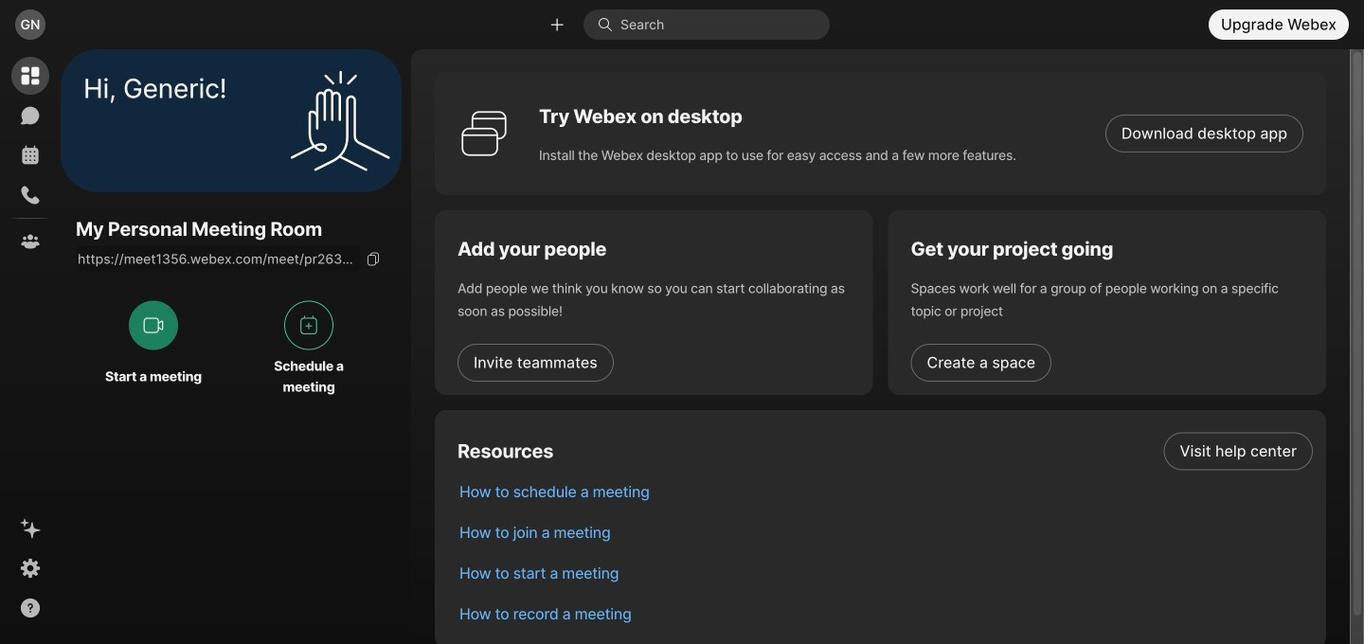Task type: describe. For each thing, give the bounding box(es) containing it.
5 list item from the top
[[444, 594, 1326, 635]]

1 list item from the top
[[444, 431, 1326, 472]]



Task type: locate. For each thing, give the bounding box(es) containing it.
webex tab list
[[11, 57, 49, 261]]

4 list item from the top
[[444, 553, 1326, 594]]

list item
[[444, 431, 1326, 472], [444, 472, 1326, 513], [444, 513, 1326, 553], [444, 553, 1326, 594], [444, 594, 1326, 635]]

navigation
[[0, 49, 61, 644]]

2 list item from the top
[[444, 472, 1326, 513]]

two hands high fiving image
[[283, 64, 397, 178]]

3 list item from the top
[[444, 513, 1326, 553]]

None text field
[[76, 246, 360, 272]]



